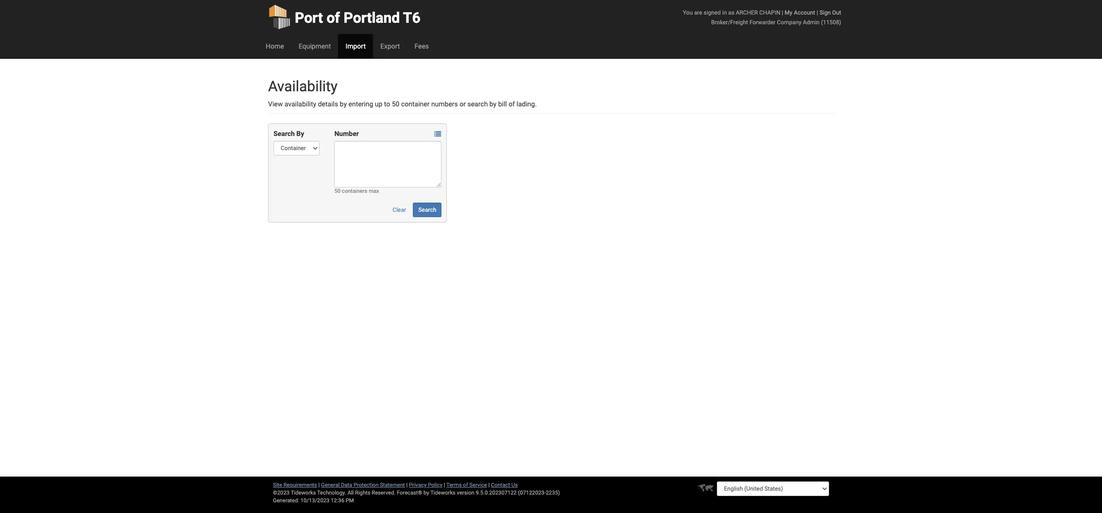 Task type: vqa. For each thing, say whether or not it's contained in the screenshot.
leftmost Line
no



Task type: locate. For each thing, give the bounding box(es) containing it.
general data protection statement link
[[321, 482, 405, 489]]

|
[[782, 9, 784, 16], [817, 9, 819, 16], [319, 482, 320, 489], [407, 482, 408, 489], [444, 482, 446, 489], [489, 482, 490, 489]]

| up tideworks
[[444, 482, 446, 489]]

forecast®
[[397, 490, 423, 496]]

of right port
[[327, 9, 340, 26]]

| left 'sign'
[[817, 9, 819, 16]]

t6
[[403, 9, 421, 26]]

sign
[[820, 9, 831, 16]]

1 vertical spatial of
[[509, 100, 515, 108]]

1 horizontal spatial search
[[419, 207, 437, 213]]

details
[[318, 100, 338, 108]]

2 horizontal spatial of
[[509, 100, 515, 108]]

contact us link
[[491, 482, 518, 489]]

contact
[[491, 482, 510, 489]]

signed
[[704, 9, 721, 16]]

50
[[392, 100, 400, 108], [335, 188, 341, 194]]

by left 'bill' at top left
[[490, 100, 497, 108]]

clear button
[[388, 203, 412, 217]]

all
[[348, 490, 354, 496]]

equipment
[[299, 42, 331, 50]]

containers
[[342, 188, 368, 194]]

in
[[723, 9, 727, 16]]

by right details
[[340, 100, 347, 108]]

service
[[470, 482, 487, 489]]

to
[[384, 100, 390, 108]]

of
[[327, 9, 340, 26], [509, 100, 515, 108], [463, 482, 468, 489]]

archer
[[736, 9, 758, 16]]

1 horizontal spatial of
[[463, 482, 468, 489]]

1 vertical spatial search
[[419, 207, 437, 213]]

import
[[346, 42, 366, 50]]

search right the clear
[[419, 207, 437, 213]]

50 left containers
[[335, 188, 341, 194]]

of right 'bill' at top left
[[509, 100, 515, 108]]

privacy
[[409, 482, 427, 489]]

rights
[[355, 490, 371, 496]]

0 horizontal spatial 50
[[335, 188, 341, 194]]

availability
[[268, 78, 338, 95]]

9.5.0.202307122
[[476, 490, 517, 496]]

50 right to at the top left
[[392, 100, 400, 108]]

1 horizontal spatial 50
[[392, 100, 400, 108]]

0 vertical spatial of
[[327, 9, 340, 26]]

of inside site requirements | general data protection statement | privacy policy | terms of service | contact us ©2023 tideworks technology. all rights reserved. forecast® by tideworks version 9.5.0.202307122 (07122023-2235) generated: 10/13/2023 12:36 pm
[[463, 482, 468, 489]]

view
[[268, 100, 283, 108]]

container
[[401, 100, 430, 108]]

generated:
[[273, 498, 299, 504]]

of up the version
[[463, 482, 468, 489]]

by
[[340, 100, 347, 108], [490, 100, 497, 108], [424, 490, 430, 496]]

2 vertical spatial of
[[463, 482, 468, 489]]

0 vertical spatial search
[[274, 130, 295, 138]]

search inside button
[[419, 207, 437, 213]]

by down privacy policy link
[[424, 490, 430, 496]]

portland
[[344, 9, 400, 26]]

max
[[369, 188, 379, 194]]

data
[[341, 482, 352, 489]]

| up forecast®
[[407, 482, 408, 489]]

or
[[460, 100, 466, 108]]

admin
[[804, 19, 820, 26]]

site requirements link
[[273, 482, 317, 489]]

search button
[[413, 203, 442, 217]]

tideworks
[[431, 490, 456, 496]]

view availability details by entering up to 50 container numbers or search by bill of lading.
[[268, 100, 537, 108]]

account
[[794, 9, 816, 16]]

equipment button
[[291, 34, 339, 58]]

company
[[778, 19, 802, 26]]

1 horizontal spatial by
[[424, 490, 430, 496]]

fees
[[415, 42, 429, 50]]

sign out link
[[820, 9, 842, 16]]

0 horizontal spatial of
[[327, 9, 340, 26]]

search by
[[274, 130, 304, 138]]

import button
[[339, 34, 373, 58]]

search left by
[[274, 130, 295, 138]]

out
[[833, 9, 842, 16]]

port
[[295, 9, 323, 26]]

50 containers max
[[335, 188, 379, 194]]

0 horizontal spatial search
[[274, 130, 295, 138]]

general
[[321, 482, 340, 489]]

site requirements | general data protection statement | privacy policy | terms of service | contact us ©2023 tideworks technology. all rights reserved. forecast® by tideworks version 9.5.0.202307122 (07122023-2235) generated: 10/13/2023 12:36 pm
[[273, 482, 560, 504]]

by inside site requirements | general data protection statement | privacy policy | terms of service | contact us ©2023 tideworks technology. all rights reserved. forecast® by tideworks version 9.5.0.202307122 (07122023-2235) generated: 10/13/2023 12:36 pm
[[424, 490, 430, 496]]

search for search by
[[274, 130, 295, 138]]

home
[[266, 42, 284, 50]]

search
[[274, 130, 295, 138], [419, 207, 437, 213]]

2235)
[[546, 490, 560, 496]]



Task type: describe. For each thing, give the bounding box(es) containing it.
terms
[[447, 482, 462, 489]]

you are signed in as archer chapin | my account | sign out broker/freight forwarder company admin (11508)
[[683, 9, 842, 26]]

terms of service link
[[447, 482, 487, 489]]

availability
[[285, 100, 317, 108]]

my
[[785, 9, 793, 16]]

numbers
[[432, 100, 458, 108]]

as
[[729, 9, 735, 16]]

| left general
[[319, 482, 320, 489]]

10/13/2023
[[301, 498, 330, 504]]

my account link
[[785, 9, 816, 16]]

bill
[[499, 100, 507, 108]]

us
[[512, 482, 518, 489]]

entering
[[349, 100, 373, 108]]

pm
[[346, 498, 354, 504]]

by
[[297, 130, 304, 138]]

up
[[375, 100, 383, 108]]

number
[[335, 130, 359, 138]]

broker/freight
[[712, 19, 749, 26]]

fees button
[[408, 34, 437, 58]]

home button
[[259, 34, 291, 58]]

Number text field
[[335, 141, 442, 188]]

export
[[381, 42, 400, 50]]

(11508)
[[822, 19, 842, 26]]

search
[[468, 100, 488, 108]]

protection
[[354, 482, 379, 489]]

clear
[[393, 207, 406, 213]]

1 vertical spatial 50
[[335, 188, 341, 194]]

forwarder
[[750, 19, 776, 26]]

| left my
[[782, 9, 784, 16]]

0 horizontal spatial by
[[340, 100, 347, 108]]

reserved.
[[372, 490, 396, 496]]

you
[[683, 9, 693, 16]]

version
[[457, 490, 475, 496]]

port of portland t6 link
[[268, 0, 421, 34]]

requirements
[[284, 482, 317, 489]]

2 horizontal spatial by
[[490, 100, 497, 108]]

site
[[273, 482, 282, 489]]

port of portland t6
[[295, 9, 421, 26]]

lading.
[[517, 100, 537, 108]]

search for search
[[419, 207, 437, 213]]

show list image
[[435, 131, 442, 138]]

12:36
[[331, 498, 345, 504]]

technology.
[[317, 490, 346, 496]]

policy
[[428, 482, 443, 489]]

export button
[[373, 34, 408, 58]]

©2023 tideworks
[[273, 490, 316, 496]]

statement
[[380, 482, 405, 489]]

are
[[695, 9, 703, 16]]

privacy policy link
[[409, 482, 443, 489]]

0 vertical spatial 50
[[392, 100, 400, 108]]

chapin
[[760, 9, 781, 16]]

(07122023-
[[518, 490, 546, 496]]

| up 9.5.0.202307122
[[489, 482, 490, 489]]



